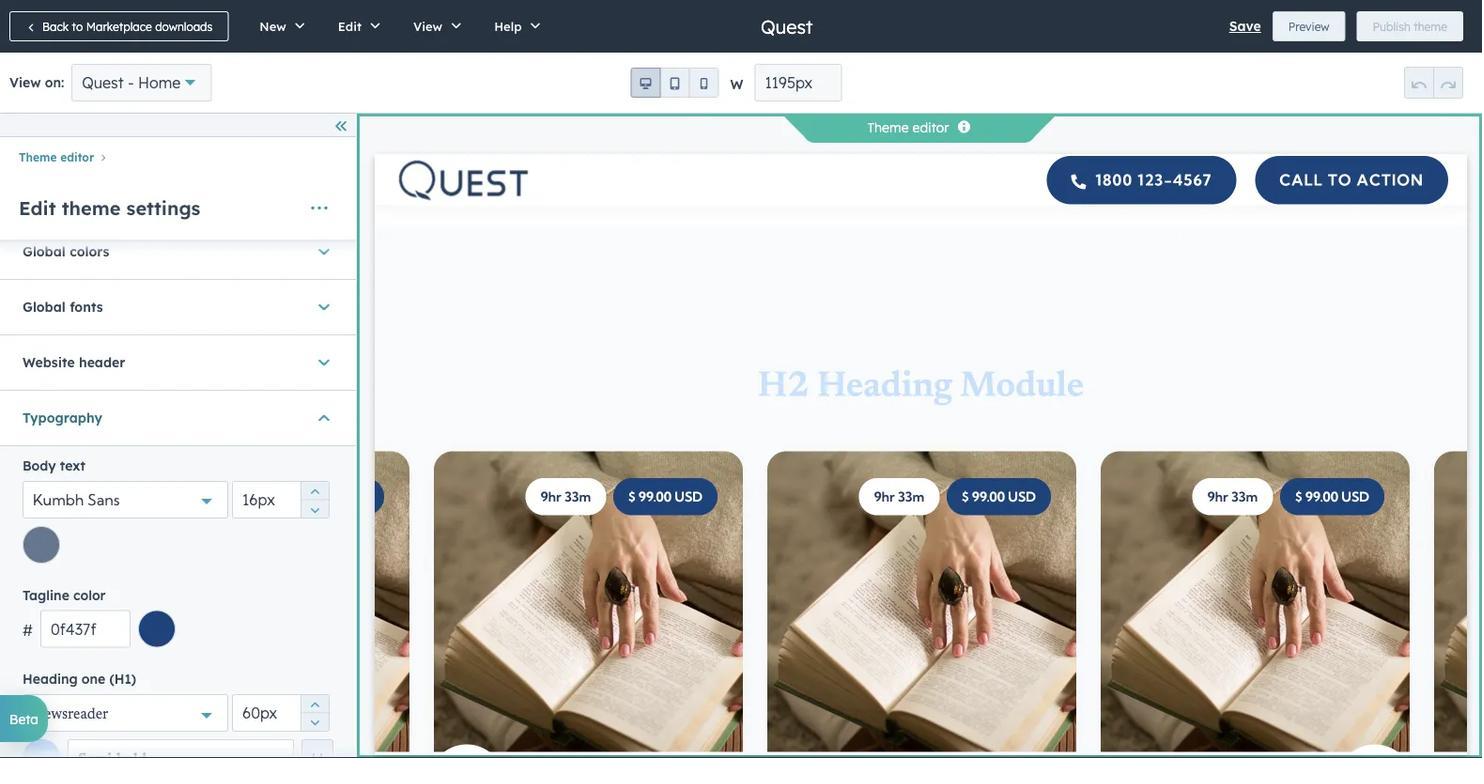 Task type: vqa. For each thing, say whether or not it's contained in the screenshot.
text field within Dialog
no



Task type: locate. For each thing, give the bounding box(es) containing it.
fonts
[[70, 299, 103, 315]]

global inside dropdown button
[[23, 299, 66, 315]]

global inside dropdown button
[[23, 243, 66, 260]]

view for view on:
[[9, 74, 41, 91]]

text
[[60, 458, 85, 474]]

0 horizontal spatial theme editor
[[19, 150, 94, 164]]

2 caret image from the top
[[319, 409, 330, 427]]

editor
[[913, 119, 950, 136], [60, 150, 94, 164]]

body
[[23, 458, 56, 474]]

theme up colors
[[62, 196, 121, 220]]

theme editor button
[[19, 150, 94, 164]]

edit up global colors at the top
[[19, 196, 56, 220]]

None text field
[[232, 481, 330, 519], [40, 610, 131, 648], [232, 694, 330, 732], [232, 481, 330, 519], [40, 610, 131, 648], [232, 694, 330, 732]]

color
[[73, 587, 106, 603]]

on:
[[45, 74, 64, 91]]

view button
[[394, 0, 475, 53]]

0 vertical spatial theme
[[1415, 19, 1448, 33]]

view
[[413, 18, 443, 34], [9, 74, 41, 91]]

1 vertical spatial theme
[[19, 150, 57, 164]]

1 horizontal spatial quest
[[761, 15, 813, 38]]

1 global from the top
[[23, 243, 66, 260]]

publish theme
[[1373, 19, 1448, 33]]

w
[[731, 76, 744, 93]]

editor inside navigation
[[60, 150, 94, 164]]

0 horizontal spatial theme
[[19, 150, 57, 164]]

edit inside button
[[338, 18, 362, 34]]

quest inside quest - home popup button
[[82, 73, 124, 92]]

theme for edit
[[62, 196, 121, 220]]

0 vertical spatial editor
[[913, 119, 950, 136]]

1 vertical spatial editor
[[60, 150, 94, 164]]

global colors button
[[23, 224, 334, 279]]

global colors
[[23, 243, 109, 260]]

0 vertical spatial caret image
[[319, 242, 330, 261]]

save
[[1230, 18, 1262, 34]]

caret image for global colors
[[319, 242, 330, 261]]

1 vertical spatial theme
[[62, 196, 121, 220]]

heading
[[23, 671, 78, 687]]

1 vertical spatial quest
[[82, 73, 124, 92]]

1 vertical spatial theme editor
[[19, 150, 94, 164]]

1 vertical spatial global
[[23, 299, 66, 315]]

theme editor navigation
[[0, 145, 356, 169]]

group
[[1405, 67, 1464, 99], [631, 68, 719, 98], [301, 481, 329, 519], [301, 694, 329, 732]]

2 global from the top
[[23, 299, 66, 315]]

caret image for global fonts
[[319, 298, 330, 317]]

1 horizontal spatial theme
[[1415, 19, 1448, 33]]

1 horizontal spatial theme editor
[[868, 119, 950, 136]]

1 horizontal spatial view
[[413, 18, 443, 34]]

quest left '-'
[[82, 73, 124, 92]]

0 horizontal spatial quest
[[82, 73, 124, 92]]

1 horizontal spatial theme
[[868, 119, 909, 136]]

caret image inside the global fonts dropdown button
[[319, 298, 330, 317]]

edit
[[338, 18, 362, 34], [19, 196, 56, 220]]

kumbh sans button
[[23, 481, 228, 519]]

1 vertical spatial edit
[[19, 196, 56, 220]]

0 vertical spatial quest
[[761, 15, 813, 38]]

caret image inside typography dropdown button
[[319, 409, 330, 427]]

quest - home button
[[72, 64, 212, 101]]

global
[[23, 243, 66, 260], [23, 299, 66, 315]]

global left the fonts
[[23, 299, 66, 315]]

0 vertical spatial theme editor
[[868, 119, 950, 136]]

help
[[494, 18, 522, 34]]

save button
[[1230, 15, 1262, 38]]

edit for edit
[[338, 18, 362, 34]]

back to marketplace downloads
[[42, 19, 213, 33]]

header
[[79, 354, 125, 371]]

1 caret image from the top
[[319, 298, 330, 317]]

0 horizontal spatial theme
[[62, 196, 121, 220]]

caret image
[[319, 242, 330, 261], [319, 353, 330, 372]]

beta
[[9, 711, 39, 727]]

0 vertical spatial edit
[[338, 18, 362, 34]]

1 vertical spatial caret image
[[319, 353, 330, 372]]

theme inside button
[[1415, 19, 1448, 33]]

typography button
[[23, 391, 334, 445]]

0 horizontal spatial editor
[[60, 150, 94, 164]]

website header button
[[23, 335, 334, 390]]

theme for publish
[[1415, 19, 1448, 33]]

1 horizontal spatial edit
[[338, 18, 362, 34]]

theme
[[1415, 19, 1448, 33], [62, 196, 121, 220]]

tagline color
[[23, 587, 106, 603]]

0 horizontal spatial edit
[[19, 196, 56, 220]]

view inside button
[[413, 18, 443, 34]]

global left colors
[[23, 243, 66, 260]]

1 vertical spatial view
[[9, 74, 41, 91]]

caret image inside global colors dropdown button
[[319, 242, 330, 261]]

settings
[[126, 196, 200, 220]]

0 vertical spatial theme
[[868, 119, 909, 136]]

quest up w text field
[[761, 15, 813, 38]]

theme right publish
[[1415, 19, 1448, 33]]

colors
[[70, 243, 109, 260]]

0 vertical spatial view
[[413, 18, 443, 34]]

theme
[[868, 119, 909, 136], [19, 150, 57, 164]]

0 vertical spatial caret image
[[319, 298, 330, 317]]

sans
[[88, 491, 120, 509]]

home
[[138, 73, 181, 92]]

W text field
[[755, 64, 842, 101]]

caret image
[[319, 298, 330, 317], [319, 409, 330, 427]]

caret image inside website header dropdown button
[[319, 353, 330, 372]]

kumbh sans
[[33, 491, 120, 509]]

quest for quest - home
[[82, 73, 124, 92]]

2 caret image from the top
[[319, 353, 330, 372]]

view left on:
[[9, 74, 41, 91]]

theme editor
[[868, 119, 950, 136], [19, 150, 94, 164]]

back
[[42, 19, 69, 33]]

(h1)
[[109, 671, 136, 687]]

0 horizontal spatial view
[[9, 74, 41, 91]]

1 vertical spatial caret image
[[319, 409, 330, 427]]

edit right new button in the left top of the page
[[338, 18, 362, 34]]

one
[[82, 671, 106, 687]]

quest
[[761, 15, 813, 38], [82, 73, 124, 92]]

new
[[260, 18, 286, 34]]

1 caret image from the top
[[319, 242, 330, 261]]

#
[[23, 621, 33, 639]]

view right edit button
[[413, 18, 443, 34]]

0 vertical spatial global
[[23, 243, 66, 260]]

view for view
[[413, 18, 443, 34]]



Task type: describe. For each thing, give the bounding box(es) containing it.
caret image for typography
[[319, 409, 330, 427]]

newsreader button
[[23, 694, 228, 732]]

heading one (h1)
[[23, 671, 136, 687]]

global fonts
[[23, 299, 103, 315]]

website
[[23, 354, 75, 371]]

1 horizontal spatial editor
[[913, 119, 950, 136]]

-
[[128, 73, 134, 92]]

kumbh
[[33, 491, 84, 509]]

typography
[[23, 410, 102, 426]]

preview button
[[1273, 11, 1346, 41]]

preview
[[1289, 19, 1330, 33]]

help button
[[475, 0, 554, 53]]

tagline
[[23, 587, 69, 603]]

quest - home
[[82, 73, 181, 92]]

global for global fonts
[[23, 299, 66, 315]]

beta button
[[0, 695, 48, 742]]

caret image for website header
[[319, 353, 330, 372]]

edit for edit theme settings
[[19, 196, 56, 220]]

to
[[72, 19, 83, 33]]

downloads
[[155, 19, 213, 33]]

back to marketplace downloads button
[[9, 11, 229, 41]]

new button
[[240, 0, 318, 53]]

theme inside navigation
[[19, 150, 57, 164]]

theme editor inside navigation
[[19, 150, 94, 164]]

newsreader
[[33, 707, 108, 722]]

edit button
[[318, 0, 394, 53]]

global for global colors
[[23, 243, 66, 260]]

view on:
[[9, 74, 64, 91]]

publish
[[1373, 19, 1411, 33]]

edit theme settings
[[19, 196, 200, 220]]

publish theme button
[[1358, 11, 1464, 41]]

quest for quest
[[761, 15, 813, 38]]

global fonts button
[[23, 280, 334, 334]]

website header
[[23, 354, 125, 371]]

marketplace
[[86, 19, 152, 33]]

body text
[[23, 458, 85, 474]]



